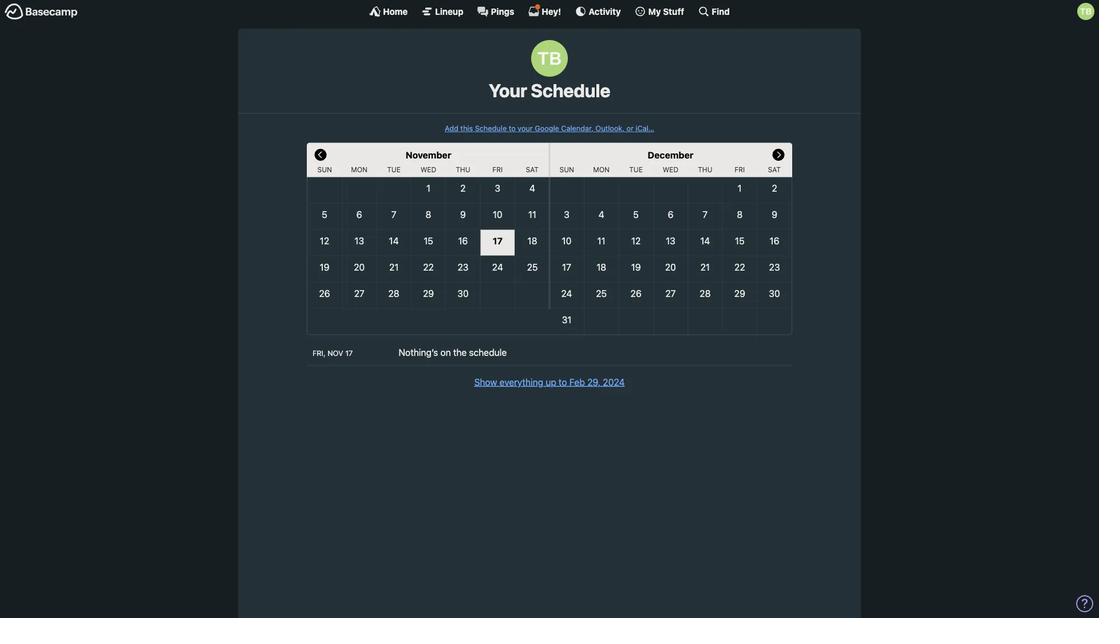Task type: locate. For each thing, give the bounding box(es) containing it.
to right up
[[559, 377, 567, 388]]

2 sun from the left
[[560, 166, 575, 174]]

1 horizontal spatial schedule
[[531, 80, 611, 101]]

hey! button
[[528, 4, 562, 17]]

0 vertical spatial to
[[509, 124, 516, 133]]

thu for november
[[456, 166, 471, 174]]

find
[[712, 6, 730, 16]]

1 tue from the left
[[387, 166, 401, 174]]

2 tue from the left
[[630, 166, 643, 174]]

17
[[346, 349, 353, 358]]

1 horizontal spatial fri
[[735, 166, 745, 174]]

1 vertical spatial schedule
[[475, 124, 507, 133]]

your schedule
[[489, 80, 611, 101]]

my stuff button
[[635, 6, 685, 17]]

fri
[[493, 166, 503, 174], [735, 166, 745, 174]]

fri for december
[[735, 166, 745, 174]]

schedule up calendar,
[[531, 80, 611, 101]]

sun for november
[[318, 166, 332, 174]]

sat for november
[[526, 166, 539, 174]]

1 vertical spatial to
[[559, 377, 567, 388]]

thu
[[456, 166, 471, 174], [698, 166, 713, 174]]

stuff
[[664, 6, 685, 16]]

1 horizontal spatial thu
[[698, 166, 713, 174]]

0 horizontal spatial thu
[[456, 166, 471, 174]]

2 mon from the left
[[594, 166, 610, 174]]

0 horizontal spatial fri
[[493, 166, 503, 174]]

1 fri from the left
[[493, 166, 503, 174]]

feb
[[570, 377, 585, 388]]

wed down the november
[[421, 166, 437, 174]]

to for feb
[[559, 377, 567, 388]]

tim burton image
[[1078, 3, 1095, 20]]

nothing's
[[399, 347, 438, 358]]

sat
[[526, 166, 539, 174], [769, 166, 781, 174]]

add
[[445, 124, 459, 133]]

0 horizontal spatial tue
[[387, 166, 401, 174]]

find button
[[699, 6, 730, 17]]

1 horizontal spatial sat
[[769, 166, 781, 174]]

schedule
[[531, 80, 611, 101], [475, 124, 507, 133]]

pings
[[491, 6, 515, 16]]

to inside button
[[559, 377, 567, 388]]

or
[[627, 124, 634, 133]]

0 horizontal spatial mon
[[351, 166, 368, 174]]

on
[[441, 347, 451, 358]]

show        everything      up to        feb 29, 2024
[[475, 377, 625, 388]]

mon for december
[[594, 166, 610, 174]]

0 horizontal spatial wed
[[421, 166, 437, 174]]

fri, nov 17
[[313, 349, 353, 358]]

1 sat from the left
[[526, 166, 539, 174]]

1 thu from the left
[[456, 166, 471, 174]]

tue
[[387, 166, 401, 174], [630, 166, 643, 174]]

2 sat from the left
[[769, 166, 781, 174]]

1 horizontal spatial to
[[559, 377, 567, 388]]

2 fri from the left
[[735, 166, 745, 174]]

show        everything      up to        feb 29, 2024 button
[[475, 376, 625, 389]]

0 horizontal spatial to
[[509, 124, 516, 133]]

activity
[[589, 6, 621, 16]]

schedule right the this
[[475, 124, 507, 133]]

show
[[475, 377, 497, 388]]

december
[[648, 150, 694, 160]]

1 horizontal spatial sun
[[560, 166, 575, 174]]

2 wed from the left
[[663, 166, 679, 174]]

2 thu from the left
[[698, 166, 713, 174]]

outlook,
[[596, 124, 625, 133]]

everything
[[500, 377, 544, 388]]

fri for november
[[493, 166, 503, 174]]

0 horizontal spatial sun
[[318, 166, 332, 174]]

wed
[[421, 166, 437, 174], [663, 166, 679, 174]]

mon
[[351, 166, 368, 174], [594, 166, 610, 174]]

1 horizontal spatial tue
[[630, 166, 643, 174]]

home
[[383, 6, 408, 16]]

1 sun from the left
[[318, 166, 332, 174]]

wed for december
[[663, 166, 679, 174]]

1 horizontal spatial mon
[[594, 166, 610, 174]]

my stuff
[[649, 6, 685, 16]]

1 horizontal spatial wed
[[663, 166, 679, 174]]

0 vertical spatial schedule
[[531, 80, 611, 101]]

0 horizontal spatial sat
[[526, 166, 539, 174]]

to left your
[[509, 124, 516, 133]]

1 wed from the left
[[421, 166, 437, 174]]

0 horizontal spatial schedule
[[475, 124, 507, 133]]

sun
[[318, 166, 332, 174], [560, 166, 575, 174]]

1 mon from the left
[[351, 166, 368, 174]]

your
[[518, 124, 533, 133]]

tue for november
[[387, 166, 401, 174]]

mon for november
[[351, 166, 368, 174]]

schedule
[[469, 347, 507, 358]]

to
[[509, 124, 516, 133], [559, 377, 567, 388]]

google
[[535, 124, 560, 133]]

wed down december
[[663, 166, 679, 174]]

hey!
[[542, 6, 562, 16]]

add this schedule to your google calendar, outlook, or ical… link
[[445, 124, 655, 133]]

to for your
[[509, 124, 516, 133]]



Task type: describe. For each thing, give the bounding box(es) containing it.
tim burton image
[[532, 40, 568, 77]]

fri,
[[313, 349, 326, 358]]

the
[[454, 347, 467, 358]]

lineup
[[435, 6, 464, 16]]

nov
[[328, 349, 344, 358]]

nothing's on the schedule
[[399, 347, 507, 358]]

up
[[546, 377, 557, 388]]

29,
[[588, 377, 601, 388]]

ical…
[[636, 124, 655, 133]]

your
[[489, 80, 528, 101]]

home link
[[370, 6, 408, 17]]

sat for december
[[769, 166, 781, 174]]

sun for december
[[560, 166, 575, 174]]

wed for november
[[421, 166, 437, 174]]

activity link
[[575, 6, 621, 17]]

this
[[461, 124, 473, 133]]

lineup link
[[422, 6, 464, 17]]

2024
[[603, 377, 625, 388]]

pings button
[[478, 6, 515, 17]]

november
[[406, 150, 452, 160]]

thu for december
[[698, 166, 713, 174]]

main element
[[0, 0, 1100, 22]]

add this schedule to your google calendar, outlook, or ical…
[[445, 124, 655, 133]]

my
[[649, 6, 661, 16]]

calendar,
[[562, 124, 594, 133]]

switch accounts image
[[5, 3, 78, 21]]

tue for december
[[630, 166, 643, 174]]



Task type: vqa. For each thing, say whether or not it's contained in the screenshot.
THE "GOOGLE"
yes



